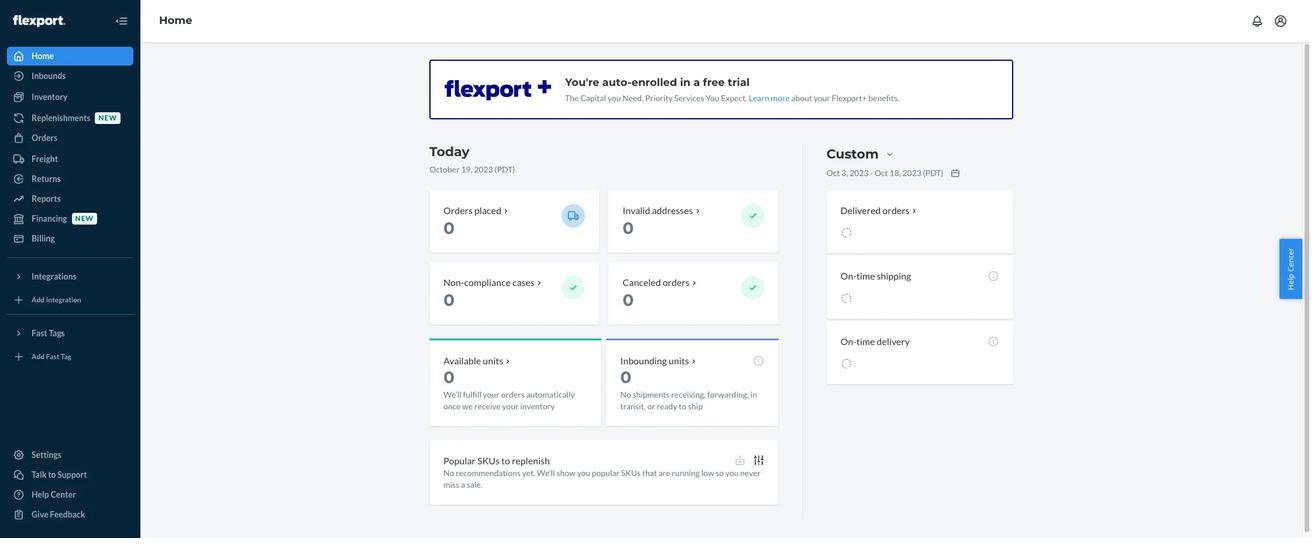 Task type: locate. For each thing, give the bounding box(es) containing it.
to
[[679, 401, 687, 411], [502, 455, 510, 466], [48, 470, 56, 480]]

orders left placed
[[444, 205, 473, 216]]

home right close navigation image
[[159, 14, 192, 27]]

) right "19,"
[[513, 164, 515, 174]]

0 for non-
[[444, 290, 455, 310]]

0 vertical spatial orders
[[32, 133, 57, 143]]

0 horizontal spatial skus
[[478, 455, 500, 466]]

on- left delivery
[[841, 336, 857, 347]]

1 vertical spatial time
[[857, 336, 875, 347]]

about
[[792, 93, 812, 103]]

1 horizontal spatial new
[[99, 114, 117, 123]]

( right "19,"
[[495, 164, 497, 174]]

0 horizontal spatial oct
[[827, 168, 840, 178]]

more
[[771, 93, 790, 103]]

0 horizontal spatial center
[[51, 490, 76, 500]]

skus up 'recommendations'
[[478, 455, 500, 466]]

1 horizontal spatial orders
[[663, 277, 690, 288]]

0 horizontal spatial pdt
[[497, 164, 513, 174]]

home up inbounds
[[32, 51, 54, 61]]

0 horizontal spatial (
[[495, 164, 497, 174]]

1 vertical spatial home
[[32, 51, 54, 61]]

yet.
[[522, 468, 536, 478]]

orders right delivered
[[883, 205, 910, 216]]

1 horizontal spatial orders
[[444, 205, 473, 216]]

0 horizontal spatial to
[[48, 470, 56, 480]]

0 vertical spatial your
[[814, 93, 831, 103]]

1 vertical spatial orders
[[444, 205, 473, 216]]

help inside button
[[1286, 274, 1297, 290]]

fulfill
[[463, 390, 482, 399]]

you're auto-enrolled in a free trial the capital you need, priority services you expect. learn more about your flexport+ benefits.
[[565, 76, 900, 103]]

a inside no recommendations yet. we'll show you popular skus that are running low so you never miss a sale.
[[461, 480, 465, 490]]

replenish
[[512, 455, 550, 466]]

1 vertical spatial help center
[[32, 490, 76, 500]]

add inside "link"
[[32, 296, 45, 305]]

your right about at the right top
[[814, 93, 831, 103]]

returns link
[[7, 170, 133, 188]]

oct
[[827, 168, 840, 178], [875, 168, 888, 178]]

0 vertical spatial no
[[621, 390, 631, 399]]

0 horizontal spatial home link
[[7, 47, 133, 66]]

1 vertical spatial your
[[483, 390, 500, 399]]

new down reports link
[[75, 214, 94, 223]]

we'll inside no recommendations yet. we'll show you popular skus that are running low so you never miss a sale.
[[537, 468, 555, 478]]

0 inside 0 no shipments receiving, forwarding, in transit, or ready to ship
[[621, 367, 632, 387]]

1 horizontal spatial to
[[502, 455, 510, 466]]

non-
[[444, 277, 464, 288]]

0 horizontal spatial your
[[483, 390, 500, 399]]

oct right -
[[875, 168, 888, 178]]

in up services
[[680, 76, 691, 89]]

1 horizontal spatial home
[[159, 14, 192, 27]]

) right "18,"
[[941, 168, 944, 178]]

0 down canceled
[[623, 290, 634, 310]]

to right talk
[[48, 470, 56, 480]]

custom
[[827, 146, 879, 162]]

0 horizontal spatial a
[[461, 480, 465, 490]]

1 vertical spatial we'll
[[537, 468, 555, 478]]

2 vertical spatial orders
[[501, 390, 525, 399]]

0 vertical spatial center
[[1286, 248, 1297, 272]]

1 horizontal spatial help
[[1286, 274, 1297, 290]]

( inside today october 19, 2023 ( pdt )
[[495, 164, 497, 174]]

2 horizontal spatial to
[[679, 401, 687, 411]]

we'll up once
[[444, 390, 462, 399]]

0 down invalid
[[623, 218, 634, 238]]

1 horizontal spatial units
[[669, 355, 689, 366]]

your up receive on the left of page
[[483, 390, 500, 399]]

0 horizontal spatial help center
[[32, 490, 76, 500]]

1 horizontal spatial we'll
[[537, 468, 555, 478]]

you
[[608, 93, 621, 103], [577, 468, 591, 478], [726, 468, 739, 478]]

recommendations
[[456, 468, 521, 478]]

2023 right "18,"
[[903, 168, 922, 178]]

time left shipping
[[857, 270, 875, 281]]

a left free
[[694, 76, 700, 89]]

1 horizontal spatial you
[[608, 93, 621, 103]]

flexport+
[[832, 93, 867, 103]]

home link right close navigation image
[[159, 14, 192, 27]]

units right available
[[483, 355, 503, 366]]

shipping
[[877, 270, 911, 281]]

1 vertical spatial new
[[75, 214, 94, 223]]

orders inside 0 we'll fulfill your orders automatically once we receive your inventory
[[501, 390, 525, 399]]

1 horizontal spatial )
[[941, 168, 944, 178]]

pdt
[[497, 164, 513, 174], [926, 168, 941, 178]]

add left integration
[[32, 296, 45, 305]]

returns
[[32, 174, 61, 184]]

new up orders link
[[99, 114, 117, 123]]

orders up the 'freight'
[[32, 133, 57, 143]]

1 vertical spatial on-
[[841, 336, 857, 347]]

1 horizontal spatial in
[[751, 390, 757, 399]]

0 vertical spatial time
[[857, 270, 875, 281]]

0 for canceled
[[623, 290, 634, 310]]

1 horizontal spatial your
[[502, 401, 519, 411]]

2 horizontal spatial 2023
[[903, 168, 922, 178]]

( right "18,"
[[923, 168, 926, 178]]

1 add from the top
[[32, 296, 45, 305]]

home
[[159, 14, 192, 27], [32, 51, 54, 61]]

0 we'll fulfill your orders automatically once we receive your inventory
[[444, 367, 575, 411]]

2 horizontal spatial orders
[[883, 205, 910, 216]]

we'll
[[444, 390, 462, 399], [537, 468, 555, 478]]

to inside button
[[48, 470, 56, 480]]

1 vertical spatial center
[[51, 490, 76, 500]]

time left delivery
[[857, 336, 875, 347]]

time
[[857, 270, 875, 281], [857, 336, 875, 347]]

orders for orders
[[32, 133, 57, 143]]

1 horizontal spatial no
[[621, 390, 631, 399]]

0 horizontal spatial home
[[32, 51, 54, 61]]

inventory
[[32, 92, 68, 102]]

reports link
[[7, 190, 133, 208]]

in
[[680, 76, 691, 89], [751, 390, 757, 399]]

on-time delivery
[[841, 336, 910, 347]]

home link up inbounds 'link'
[[7, 47, 133, 66]]

to left ship
[[679, 401, 687, 411]]

0 vertical spatial home link
[[159, 14, 192, 27]]

0 vertical spatial skus
[[478, 455, 500, 466]]

0 horizontal spatial orders
[[501, 390, 525, 399]]

non-compliance cases
[[444, 277, 535, 288]]

integration
[[46, 296, 81, 305]]

2 on- from the top
[[841, 336, 857, 347]]

1 vertical spatial orders
[[663, 277, 690, 288]]

0 horizontal spatial )
[[513, 164, 515, 174]]

1 horizontal spatial help center
[[1286, 248, 1297, 290]]

0 horizontal spatial units
[[483, 355, 503, 366]]

free
[[703, 76, 725, 89]]

0 horizontal spatial new
[[75, 214, 94, 223]]

0 horizontal spatial 2023
[[474, 164, 493, 174]]

0 no shipments receiving, forwarding, in transit, or ready to ship
[[621, 367, 757, 411]]

1 time from the top
[[857, 270, 875, 281]]

open notifications image
[[1251, 14, 1265, 28]]

units up 0 no shipments receiving, forwarding, in transit, or ready to ship
[[669, 355, 689, 366]]

1 horizontal spatial oct
[[875, 168, 888, 178]]

0 down available
[[444, 367, 455, 387]]

auto-
[[602, 76, 632, 89]]

)
[[513, 164, 515, 174], [941, 168, 944, 178]]

delivered orders button
[[841, 204, 919, 218]]

oct left "3,"
[[827, 168, 840, 178]]

orders up inventory
[[501, 390, 525, 399]]

0 vertical spatial home
[[159, 14, 192, 27]]

addresses
[[652, 205, 693, 216]]

0 vertical spatial new
[[99, 114, 117, 123]]

2 add from the top
[[32, 353, 45, 361]]

0 vertical spatial add
[[32, 296, 45, 305]]

your
[[814, 93, 831, 103], [483, 390, 500, 399], [502, 401, 519, 411]]

you right so on the right bottom of page
[[726, 468, 739, 478]]

2023 right "19,"
[[474, 164, 493, 174]]

oct 3, 2023 - oct 18, 2023 ( pdt )
[[827, 168, 944, 178]]

1 on- from the top
[[841, 270, 857, 281]]

pdt right "18,"
[[926, 168, 941, 178]]

services
[[675, 93, 704, 103]]

units
[[483, 355, 503, 366], [669, 355, 689, 366]]

1 vertical spatial home link
[[7, 47, 133, 66]]

skus
[[478, 455, 500, 466], [621, 468, 641, 478]]

0 vertical spatial help
[[1286, 274, 1297, 290]]

0 down 'non-'
[[444, 290, 455, 310]]

0 horizontal spatial orders
[[32, 133, 57, 143]]

add down fast tags
[[32, 353, 45, 361]]

a left sale.
[[461, 480, 465, 490]]

1 vertical spatial to
[[502, 455, 510, 466]]

your inside you're auto-enrolled in a free trial the capital you need, priority services you expect. learn more about your flexport+ benefits.
[[814, 93, 831, 103]]

2 units from the left
[[669, 355, 689, 366]]

0 horizontal spatial in
[[680, 76, 691, 89]]

1 vertical spatial skus
[[621, 468, 641, 478]]

2 vertical spatial your
[[502, 401, 519, 411]]

0 down inbounding
[[621, 367, 632, 387]]

help
[[1286, 274, 1297, 290], [32, 490, 49, 500]]

orders
[[883, 205, 910, 216], [663, 277, 690, 288], [501, 390, 525, 399]]

1 vertical spatial in
[[751, 390, 757, 399]]

priority
[[645, 93, 673, 103]]

to up 'recommendations'
[[502, 455, 510, 466]]

1 vertical spatial no
[[444, 468, 454, 478]]

so
[[716, 468, 724, 478]]

no up transit, at the left of page
[[621, 390, 631, 399]]

2 horizontal spatial your
[[814, 93, 831, 103]]

on-time shipping
[[841, 270, 911, 281]]

you right show on the left of the page
[[577, 468, 591, 478]]

popular
[[592, 468, 620, 478]]

need,
[[623, 93, 644, 103]]

time for delivery
[[857, 336, 875, 347]]

0 vertical spatial we'll
[[444, 390, 462, 399]]

2023 left -
[[850, 168, 869, 178]]

fast
[[32, 328, 47, 338], [46, 353, 59, 361]]

a inside you're auto-enrolled in a free trial the capital you need, priority services you expect. learn more about your flexport+ benefits.
[[694, 76, 700, 89]]

2 time from the top
[[857, 336, 875, 347]]

no up the miss
[[444, 468, 454, 478]]

0
[[444, 218, 455, 238], [623, 218, 634, 238], [444, 290, 455, 310], [623, 290, 634, 310], [444, 367, 455, 387], [621, 367, 632, 387]]

1 vertical spatial add
[[32, 353, 45, 361]]

new
[[99, 114, 117, 123], [75, 214, 94, 223]]

0 vertical spatial to
[[679, 401, 687, 411]]

flexport logo image
[[13, 15, 65, 27]]

0 vertical spatial help center
[[1286, 248, 1297, 290]]

1 horizontal spatial skus
[[621, 468, 641, 478]]

orders inside button
[[883, 205, 910, 216]]

1 horizontal spatial 2023
[[850, 168, 869, 178]]

on- for on-time shipping
[[841, 270, 857, 281]]

inbounds
[[32, 71, 66, 81]]

orders
[[32, 133, 57, 143], [444, 205, 473, 216]]

enrolled
[[632, 76, 677, 89]]

sale.
[[467, 480, 483, 490]]

0 horizontal spatial you
[[577, 468, 591, 478]]

skus left that on the bottom of the page
[[621, 468, 641, 478]]

0 vertical spatial orders
[[883, 205, 910, 216]]

fast left tag
[[46, 353, 59, 361]]

to inside 0 no shipments receiving, forwarding, in transit, or ready to ship
[[679, 401, 687, 411]]

fast left tags
[[32, 328, 47, 338]]

0 down orders placed
[[444, 218, 455, 238]]

we'll right yet.
[[537, 468, 555, 478]]

your right receive on the left of page
[[502, 401, 519, 411]]

on- for on-time delivery
[[841, 336, 857, 347]]

no inside no recommendations yet. we'll show you popular skus that are running low so you never miss a sale.
[[444, 468, 454, 478]]

orders right canceled
[[663, 277, 690, 288]]

delivery
[[877, 336, 910, 347]]

0 horizontal spatial no
[[444, 468, 454, 478]]

compliance
[[464, 277, 511, 288]]

canceled orders
[[623, 277, 690, 288]]

1 vertical spatial help
[[32, 490, 49, 500]]

1 vertical spatial a
[[461, 480, 465, 490]]

skus inside no recommendations yet. we'll show you popular skus that are running low so you never miss a sale.
[[621, 468, 641, 478]]

center
[[1286, 248, 1297, 272], [51, 490, 76, 500]]

give
[[32, 510, 48, 520]]

1 horizontal spatial home link
[[159, 14, 192, 27]]

or
[[648, 401, 655, 411]]

0 vertical spatial on-
[[841, 270, 857, 281]]

1 vertical spatial fast
[[46, 353, 59, 361]]

a
[[694, 76, 700, 89], [461, 480, 465, 490]]

0 vertical spatial a
[[694, 76, 700, 89]]

in inside 0 no shipments receiving, forwarding, in transit, or ready to ship
[[751, 390, 757, 399]]

1 units from the left
[[483, 355, 503, 366]]

in right forwarding,
[[751, 390, 757, 399]]

0 horizontal spatial we'll
[[444, 390, 462, 399]]

0 vertical spatial in
[[680, 76, 691, 89]]

2023
[[474, 164, 493, 174], [850, 168, 869, 178], [903, 168, 922, 178]]

you down auto-
[[608, 93, 621, 103]]

pdt right "19,"
[[497, 164, 513, 174]]

18,
[[890, 168, 901, 178]]

1 horizontal spatial center
[[1286, 248, 1297, 272]]

0 vertical spatial fast
[[32, 328, 47, 338]]

orders placed
[[444, 205, 502, 216]]

2 vertical spatial to
[[48, 470, 56, 480]]

add fast tag link
[[7, 348, 133, 366]]

you inside you're auto-enrolled in a free trial the capital you need, priority services you expect. learn more about your flexport+ benefits.
[[608, 93, 621, 103]]

on- left shipping
[[841, 270, 857, 281]]

home link
[[159, 14, 192, 27], [7, 47, 133, 66]]

1 horizontal spatial a
[[694, 76, 700, 89]]



Task type: vqa. For each thing, say whether or not it's contained in the screenshot.
"CREATE PRODUCT"
no



Task type: describe. For each thing, give the bounding box(es) containing it.
no recommendations yet. we'll show you popular skus that are running low so you never miss a sale.
[[444, 468, 761, 490]]

1 oct from the left
[[827, 168, 840, 178]]

replenishments
[[32, 113, 90, 123]]

add integration
[[32, 296, 81, 305]]

units for available units
[[483, 355, 503, 366]]

orders for orders placed
[[444, 205, 473, 216]]

fast inside dropdown button
[[32, 328, 47, 338]]

expect.
[[721, 93, 748, 103]]

center inside button
[[1286, 248, 1297, 272]]

help center link
[[7, 486, 133, 505]]

feedback
[[50, 510, 85, 520]]

learn more link
[[749, 93, 790, 103]]

add for add fast tag
[[32, 353, 45, 361]]

close navigation image
[[115, 14, 129, 28]]

3,
[[842, 168, 848, 178]]

fast tags button
[[7, 324, 133, 343]]

inbounding
[[621, 355, 667, 366]]

in inside you're auto-enrolled in a free trial the capital you need, priority services you expect. learn more about your flexport+ benefits.
[[680, 76, 691, 89]]

19,
[[461, 164, 473, 174]]

delivered
[[841, 205, 881, 216]]

delivered orders
[[841, 205, 910, 216]]

add for add integration
[[32, 296, 45, 305]]

financing
[[32, 214, 67, 224]]

receiving,
[[671, 390, 706, 399]]

integrations
[[32, 272, 76, 282]]

give feedback button
[[7, 506, 133, 524]]

freight
[[32, 154, 58, 164]]

2 oct from the left
[[875, 168, 888, 178]]

orders for canceled orders
[[663, 277, 690, 288]]

placed
[[475, 205, 502, 216]]

we
[[462, 401, 473, 411]]

pdt inside today october 19, 2023 ( pdt )
[[497, 164, 513, 174]]

shipments
[[633, 390, 670, 399]]

integrations button
[[7, 267, 133, 286]]

1 horizontal spatial (
[[923, 168, 926, 178]]

ready
[[657, 401, 678, 411]]

cases
[[513, 277, 535, 288]]

popular skus to replenish
[[444, 455, 550, 466]]

capital
[[581, 93, 606, 103]]

units for inbounding units
[[669, 355, 689, 366]]

popular
[[444, 455, 476, 466]]

available
[[444, 355, 481, 366]]

never
[[741, 468, 761, 478]]

that
[[642, 468, 657, 478]]

today october 19, 2023 ( pdt )
[[430, 144, 515, 174]]

benefits.
[[869, 93, 900, 103]]

talk to support button
[[7, 466, 133, 485]]

orders for delivered orders
[[883, 205, 910, 216]]

transit,
[[621, 401, 646, 411]]

0 inside 0 we'll fulfill your orders automatically once we receive your inventory
[[444, 367, 455, 387]]

tags
[[49, 328, 65, 338]]

new for financing
[[75, 214, 94, 223]]

we'll inside 0 we'll fulfill your orders automatically once we receive your inventory
[[444, 390, 462, 399]]

freight link
[[7, 150, 133, 169]]

tag
[[61, 353, 71, 361]]

today
[[430, 144, 470, 160]]

new for replenishments
[[99, 114, 117, 123]]

0 for orders
[[444, 218, 455, 238]]

settings link
[[7, 446, 133, 465]]

you're
[[565, 76, 600, 89]]

time for shipping
[[857, 270, 875, 281]]

the
[[565, 93, 579, 103]]

add fast tag
[[32, 353, 71, 361]]

support
[[57, 470, 87, 480]]

help center button
[[1280, 239, 1303, 299]]

0 horizontal spatial help
[[32, 490, 49, 500]]

you
[[706, 93, 720, 103]]

fast tags
[[32, 328, 65, 338]]

settings
[[32, 450, 61, 460]]

inventory link
[[7, 88, 133, 107]]

1 horizontal spatial pdt
[[926, 168, 941, 178]]

no inside 0 no shipments receiving, forwarding, in transit, or ready to ship
[[621, 390, 631, 399]]

are
[[659, 468, 671, 478]]

add integration link
[[7, 291, 133, 310]]

2023 inside today october 19, 2023 ( pdt )
[[474, 164, 493, 174]]

miss
[[444, 480, 460, 490]]

billing link
[[7, 229, 133, 248]]

help center inside button
[[1286, 248, 1297, 290]]

-
[[870, 168, 873, 178]]

inbounding units
[[621, 355, 689, 366]]

2 horizontal spatial you
[[726, 468, 739, 478]]

open account menu image
[[1274, 14, 1288, 28]]

inbounds link
[[7, 67, 133, 85]]

canceled
[[623, 277, 661, 288]]

talk
[[32, 470, 47, 480]]

reports
[[32, 194, 61, 204]]

0 for invalid
[[623, 218, 634, 238]]

billing
[[32, 234, 55, 243]]

inventory
[[520, 401, 555, 411]]

running
[[672, 468, 700, 478]]

invalid
[[623, 205, 650, 216]]

receive
[[475, 401, 501, 411]]

october
[[430, 164, 460, 174]]

once
[[444, 401, 461, 411]]

orders link
[[7, 129, 133, 147]]

ship
[[688, 401, 703, 411]]

trial
[[728, 76, 750, 89]]

available units
[[444, 355, 503, 366]]

talk to support
[[32, 470, 87, 480]]

) inside today october 19, 2023 ( pdt )
[[513, 164, 515, 174]]



